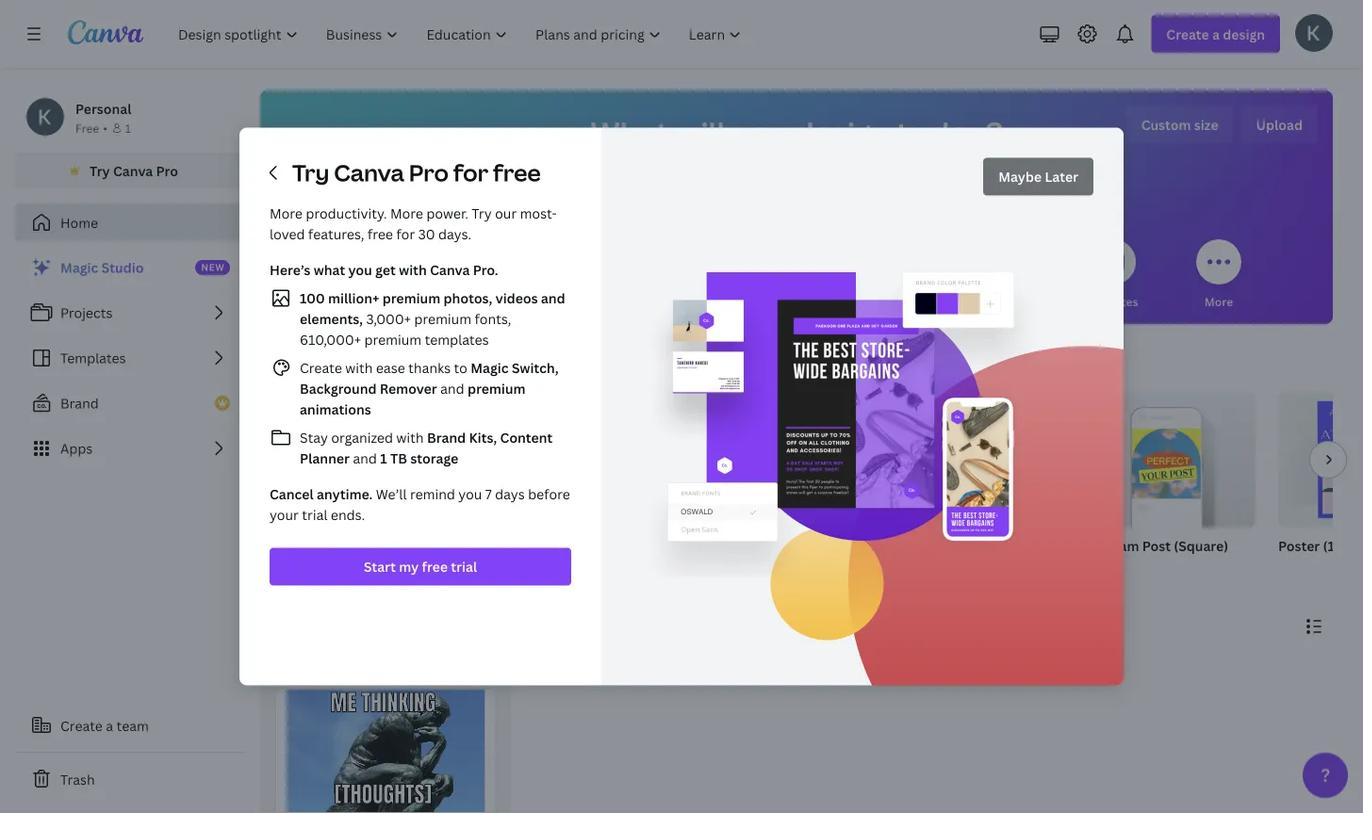 Task type: vqa. For each thing, say whether or not it's contained in the screenshot.
first 1920 from the right
no



Task type: locate. For each thing, give the bounding box(es) containing it.
content
[[500, 429, 553, 447]]

5 group from the left
[[1075, 392, 1256, 528]]

maybe later
[[999, 168, 1079, 186]]

try down •
[[90, 162, 110, 180]]

premium down switch,
[[468, 380, 526, 398]]

1 vertical spatial trial
[[451, 558, 477, 576]]

create inside 'button'
[[60, 717, 103, 735]]

0 horizontal spatial free
[[368, 225, 393, 243]]

1 horizontal spatial trial
[[451, 558, 477, 576]]

you up '3,000+'
[[375, 294, 395, 309]]

pro up power.
[[409, 158, 449, 188]]

try...
[[413, 354, 450, 377]]

create inside list
[[300, 359, 342, 377]]

and for and 1 tb storage
[[353, 450, 377, 468]]

magic studio
[[60, 259, 144, 277]]

0 vertical spatial and
[[541, 290, 566, 307]]

and right videos
[[541, 290, 566, 307]]

brand
[[60, 395, 99, 413], [427, 429, 466, 447]]

0 horizontal spatial brand
[[60, 395, 99, 413]]

poster (18 × 24
[[1279, 537, 1364, 555]]

create left a
[[60, 717, 103, 735]]

2 horizontal spatial try
[[472, 205, 492, 223]]

top level navigation element
[[166, 15, 758, 53]]

home
[[60, 214, 98, 232]]

2 vertical spatial and
[[353, 450, 377, 468]]

you inside 'for you' button
[[375, 294, 395, 309]]

power.
[[427, 205, 469, 223]]

0 vertical spatial trial
[[302, 506, 328, 524]]

1 horizontal spatial create
[[300, 359, 342, 377]]

magic for studio
[[60, 259, 98, 277]]

poster (18 × 24 in portrait) group
[[1279, 392, 1364, 579]]

try inside more productivity. more power. try our most- loved features, free for 30 days.
[[472, 205, 492, 223]]

background
[[300, 380, 377, 398]]

here's
[[270, 261, 311, 279]]

brand up apps
[[60, 395, 99, 413]]

2 vertical spatial with
[[397, 429, 424, 447]]

group
[[260, 392, 441, 528], [464, 392, 645, 528], [668, 392, 849, 528], [871, 392, 1053, 528], [1075, 392, 1256, 528], [1279, 392, 1364, 528]]

free inside button
[[422, 558, 448, 576]]

to up remover
[[392, 354, 409, 377]]

0 vertical spatial brand
[[60, 395, 99, 413]]

remover
[[380, 380, 437, 398]]

whiteboard
[[464, 537, 540, 555]]

free right my
[[422, 558, 448, 576]]

try left our
[[472, 205, 492, 223]]

canva up productivity.
[[334, 158, 404, 188]]

0 vertical spatial free
[[493, 158, 541, 188]]

0 vertical spatial create
[[300, 359, 342, 377]]

print products button
[[968, 226, 1048, 324]]

you
[[260, 354, 291, 377]]

trial down whiteboard
[[451, 558, 477, 576]]

premium up '3,000+'
[[383, 290, 441, 307]]

list containing magic studio
[[15, 249, 245, 468]]

free
[[75, 120, 99, 136]]

1 horizontal spatial for
[[454, 158, 489, 188]]

1 vertical spatial brand
[[427, 429, 466, 447]]

and down thanks
[[437, 380, 468, 398]]

0 horizontal spatial for
[[396, 225, 415, 243]]

you right will at the top
[[732, 112, 788, 153]]

presentation
[[668, 537, 750, 555]]

0 horizontal spatial more
[[270, 205, 303, 223]]

million+
[[328, 290, 380, 307]]

1 vertical spatial 1
[[380, 450, 387, 468]]

will
[[677, 112, 726, 153]]

brand link
[[15, 385, 245, 423]]

canva inside button
[[113, 162, 153, 180]]

0 vertical spatial magic
[[60, 259, 98, 277]]

you inside we'll remind you 7 days before your trial ends.
[[459, 486, 482, 504]]

projects
[[60, 304, 113, 322]]

0 horizontal spatial 1
[[125, 120, 131, 136]]

try canva pro button
[[15, 153, 245, 189]]

1 horizontal spatial try
[[292, 158, 329, 188]]

magic down templates at the left top of page
[[471, 359, 509, 377]]

0 horizontal spatial magic
[[60, 259, 98, 277]]

stay organized with
[[300, 429, 427, 447]]

1 right •
[[125, 120, 131, 136]]

1 vertical spatial magic
[[471, 359, 509, 377]]

you left get
[[349, 261, 372, 279]]

(16:9)
[[753, 537, 790, 555]]

free up our
[[493, 158, 541, 188]]

more inside button
[[1205, 294, 1234, 309]]

we'll remind you 7 days before your trial ends.
[[270, 486, 570, 524]]

4 group from the left
[[871, 392, 1053, 528]]

post
[[1143, 537, 1171, 555]]

with
[[399, 261, 427, 279], [345, 359, 373, 377], [397, 429, 424, 447]]

home link
[[15, 204, 245, 241]]

list containing 100 million+ premium photos, videos and elements,
[[270, 287, 572, 469]]

for left 30
[[396, 225, 415, 243]]

premium up templates at the left top of page
[[414, 310, 472, 328]]

start my free trial
[[364, 558, 477, 576]]

today?
[[897, 112, 1003, 153]]

try canva pro
[[90, 162, 178, 180]]

start
[[364, 558, 396, 576]]

products
[[998, 294, 1048, 309]]

personal
[[75, 100, 131, 117]]

free •
[[75, 120, 107, 136]]

with right get
[[399, 261, 427, 279]]

try inside button
[[90, 162, 110, 180]]

and for and
[[437, 380, 468, 398]]

2 horizontal spatial more
[[1205, 294, 1234, 309]]

2 horizontal spatial and
[[541, 290, 566, 307]]

pro for try canva pro for free
[[409, 158, 449, 188]]

instagram post (square) group
[[1075, 392, 1256, 579]]

0 horizontal spatial trial
[[302, 506, 328, 524]]

1
[[125, 120, 131, 136], [380, 450, 387, 468]]

more for more
[[1205, 294, 1234, 309]]

free
[[493, 158, 541, 188], [368, 225, 393, 243], [422, 558, 448, 576]]

canva up photos,
[[430, 261, 470, 279]]

you might want to try...
[[260, 354, 450, 377]]

with up and 1 tb storage
[[397, 429, 424, 447]]

and inside the 100 million+ premium photos, videos and elements,
[[541, 290, 566, 307]]

templates
[[425, 331, 489, 349]]

for up power.
[[454, 158, 489, 188]]

thanks
[[409, 359, 451, 377]]

more
[[270, 205, 303, 223], [390, 205, 423, 223], [1205, 294, 1234, 309]]

group for instagram post (square)
[[1075, 392, 1256, 528]]

0 horizontal spatial try
[[90, 162, 110, 180]]

0 horizontal spatial create
[[60, 717, 103, 735]]

6 group from the left
[[1279, 392, 1364, 528]]

1 horizontal spatial free
[[422, 558, 448, 576]]

1 vertical spatial for
[[396, 225, 415, 243]]

magic left studio
[[60, 259, 98, 277]]

video
[[871, 537, 908, 555]]

0 horizontal spatial pro
[[156, 162, 178, 180]]

list
[[15, 249, 245, 468], [270, 287, 572, 469]]

group for video
[[871, 392, 1053, 528]]

to down templates at the left top of page
[[454, 359, 468, 377]]

planner
[[300, 450, 350, 468]]

whiteboard group
[[464, 392, 645, 579]]

fonts,
[[475, 310, 512, 328]]

0 vertical spatial for
[[454, 158, 489, 188]]

1 horizontal spatial brand
[[427, 429, 466, 447]]

with up background
[[345, 359, 373, 377]]

you for will
[[732, 112, 788, 153]]

pro up the home 'link'
[[156, 162, 178, 180]]

might
[[295, 354, 343, 377]]

1 vertical spatial and
[[437, 380, 468, 398]]

pro
[[409, 158, 449, 188], [156, 162, 178, 180]]

3 group from the left
[[668, 392, 849, 528]]

trial inside we'll remind you 7 days before your trial ends.
[[302, 506, 328, 524]]

magic inside the magic switch, background remover
[[471, 359, 509, 377]]

more productivity. more power. try our most- loved features, free for 30 days.
[[270, 205, 557, 243]]

0 horizontal spatial list
[[15, 249, 245, 468]]

1 horizontal spatial 1
[[380, 450, 387, 468]]

brand inside 'brand kits, content planner'
[[427, 429, 466, 447]]

trash
[[60, 771, 95, 789]]

for
[[354, 294, 372, 309]]

remind
[[410, 486, 455, 504]]

and
[[541, 290, 566, 307], [437, 380, 468, 398], [353, 450, 377, 468]]

1 left tb
[[380, 450, 387, 468]]

you left 7
[[459, 486, 482, 504]]

switch,
[[512, 359, 559, 377]]

2 vertical spatial free
[[422, 558, 448, 576]]

trial down cancel anytime.
[[302, 506, 328, 524]]

•
[[103, 120, 107, 136]]

websites button
[[1089, 226, 1139, 324]]

to
[[392, 354, 409, 377], [454, 359, 468, 377]]

canva
[[334, 158, 404, 188], [113, 162, 153, 180], [430, 261, 470, 279]]

0 vertical spatial 1
[[125, 120, 131, 136]]

0 horizontal spatial to
[[392, 354, 409, 377]]

None search field
[[514, 175, 1080, 213]]

1 horizontal spatial list
[[270, 287, 572, 469]]

create for create a team
[[60, 717, 103, 735]]

organized
[[331, 429, 393, 447]]

1 horizontal spatial canva
[[334, 158, 404, 188]]

1 horizontal spatial and
[[437, 380, 468, 398]]

try up productivity.
[[292, 158, 329, 188]]

team
[[117, 717, 149, 735]]

brand kits, content planner
[[300, 429, 553, 468]]

(square)
[[1175, 537, 1229, 555]]

3,000+
[[366, 310, 411, 328]]

30
[[418, 225, 435, 243]]

features,
[[308, 225, 364, 243]]

magic for switch,
[[471, 359, 509, 377]]

create up background
[[300, 359, 342, 377]]

2 group from the left
[[464, 392, 645, 528]]

0 horizontal spatial canva
[[113, 162, 153, 180]]

1 horizontal spatial pro
[[409, 158, 449, 188]]

brand up storage
[[427, 429, 466, 447]]

social media button
[[762, 226, 832, 324]]

pro for try canva pro
[[156, 162, 178, 180]]

free up here's what you get with canva pro. on the left
[[368, 225, 393, 243]]

canva up the home 'link'
[[113, 162, 153, 180]]

1 horizontal spatial magic
[[471, 359, 509, 377]]

7
[[486, 486, 492, 504]]

0 horizontal spatial and
[[353, 450, 377, 468]]

doc
[[260, 537, 286, 555]]

and down stay organized with
[[353, 450, 377, 468]]

pro inside button
[[156, 162, 178, 180]]

cancel
[[270, 486, 314, 504]]

storage
[[411, 450, 459, 468]]

1 vertical spatial create
[[60, 717, 103, 735]]

1 vertical spatial free
[[368, 225, 393, 243]]



Task type: describe. For each thing, give the bounding box(es) containing it.
trial inside button
[[451, 558, 477, 576]]

cancel anytime.
[[270, 486, 373, 504]]

whiteboards
[[551, 294, 621, 309]]

want
[[347, 354, 388, 377]]

our
[[495, 205, 517, 223]]

for inside more productivity. more power. try our most- loved features, free for 30 days.
[[396, 225, 415, 243]]

2 horizontal spatial canva
[[430, 261, 470, 279]]

(18
[[1324, 537, 1343, 555]]

doc group
[[260, 392, 441, 579]]

stay
[[300, 429, 328, 447]]

whiteboards button
[[551, 226, 621, 324]]

your
[[270, 506, 299, 524]]

create for create with ease thanks to
[[300, 359, 342, 377]]

loved
[[270, 225, 305, 243]]

presentations button
[[653, 226, 730, 324]]

ease
[[376, 359, 405, 377]]

we'll
[[376, 486, 407, 504]]

1 horizontal spatial to
[[454, 359, 468, 377]]

productivity.
[[306, 205, 387, 223]]

610,000+
[[300, 331, 361, 349]]

group for poster (18 × 24
[[1279, 392, 1364, 528]]

3,000+ premium fonts, 610,000+ premium templates
[[300, 310, 512, 349]]

a
[[106, 717, 113, 735]]

maybe later button
[[984, 158, 1094, 196]]

presentation (16:9) group
[[668, 392, 849, 579]]

brand for brand
[[60, 395, 99, 413]]

premium inside the 100 million+ premium photos, videos and elements,
[[383, 290, 441, 307]]

24
[[1356, 537, 1364, 555]]

days
[[495, 486, 525, 504]]

elements,
[[300, 310, 363, 328]]

instagram post (square)
[[1075, 537, 1229, 555]]

what
[[591, 112, 671, 153]]

×
[[1346, 537, 1353, 555]]

what will you design today?
[[591, 112, 1003, 153]]

apps
[[60, 440, 93, 458]]

video group
[[871, 392, 1053, 579]]

create a team button
[[15, 707, 245, 745]]

1 group from the left
[[260, 392, 441, 528]]

projects link
[[15, 294, 245, 332]]

photos,
[[444, 290, 493, 307]]

premium inside premium animations
[[468, 380, 526, 398]]

social media
[[762, 294, 832, 309]]

videos
[[884, 294, 921, 309]]

new
[[201, 261, 225, 274]]

days.
[[439, 225, 472, 243]]

more button
[[1197, 226, 1242, 324]]

you for remind
[[459, 486, 482, 504]]

magic switch, background remover
[[300, 359, 559, 398]]

try for try canva pro
[[90, 162, 110, 180]]

videos button
[[880, 226, 925, 324]]

create a team
[[60, 717, 149, 735]]

websites
[[1089, 294, 1139, 309]]

premium down '3,000+'
[[364, 331, 422, 349]]

trash link
[[15, 761, 245, 799]]

brand for brand kits, content planner
[[427, 429, 466, 447]]

premium animations
[[300, 380, 526, 419]]

tb
[[390, 450, 407, 468]]

for you
[[354, 294, 395, 309]]

2 horizontal spatial free
[[493, 158, 541, 188]]

free inside more productivity. more power. try our most- loved features, free for 30 days.
[[368, 225, 393, 243]]

pro.
[[473, 261, 498, 279]]

media
[[798, 294, 832, 309]]

try canva pro for free
[[292, 158, 541, 188]]

start my free trial button
[[270, 548, 572, 586]]

0 vertical spatial with
[[399, 261, 427, 279]]

apps link
[[15, 430, 245, 468]]

for you button
[[352, 226, 397, 324]]

create with ease thanks to
[[300, 359, 471, 377]]

social
[[762, 294, 795, 309]]

templates
[[60, 349, 126, 367]]

print products
[[968, 294, 1048, 309]]

1 horizontal spatial more
[[390, 205, 423, 223]]

100
[[300, 290, 325, 307]]

what
[[314, 261, 345, 279]]

docs
[[466, 294, 494, 309]]

maybe
[[999, 168, 1042, 186]]

group for presentation (16:9)
[[668, 392, 849, 528]]

100 million+ premium photos, videos and elements,
[[300, 290, 566, 328]]

kits,
[[469, 429, 497, 447]]

poster
[[1279, 537, 1321, 555]]

1 vertical spatial with
[[345, 359, 373, 377]]

get
[[376, 261, 396, 279]]

try for try canva pro for free
[[292, 158, 329, 188]]

presentation (16:9)
[[668, 537, 790, 555]]

studio
[[101, 259, 144, 277]]

canva for try canva pro
[[113, 162, 153, 180]]

ends.
[[331, 506, 365, 524]]

canva for try canva pro for free
[[334, 158, 404, 188]]

later
[[1045, 168, 1079, 186]]

you for what
[[349, 261, 372, 279]]

here's what you get with canva pro.
[[270, 261, 498, 279]]

docs button
[[457, 226, 503, 324]]

group for whiteboard
[[464, 392, 645, 528]]

more for more productivity. more power. try our most- loved features, free for 30 days.
[[270, 205, 303, 223]]

most-
[[520, 205, 557, 223]]



